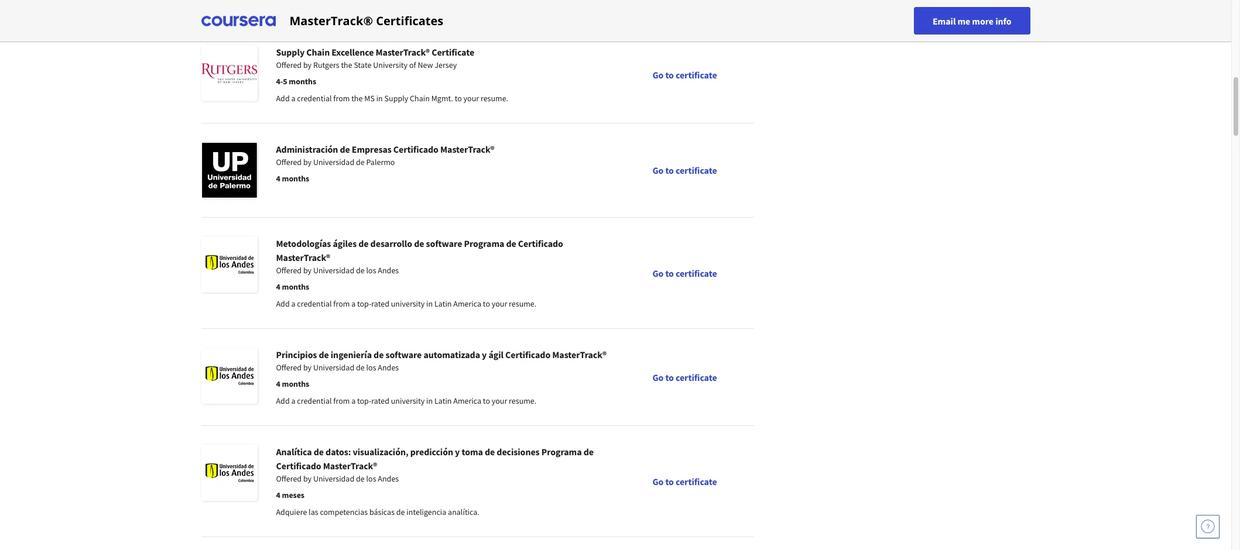 Task type: vqa. For each thing, say whether or not it's contained in the screenshot.


Task type: locate. For each thing, give the bounding box(es) containing it.
1 go to certificate from the top
[[653, 69, 717, 81]]

2 by from the top
[[303, 157, 312, 168]]

3 go to certificate from the top
[[653, 267, 717, 279]]

months down principios at the left bottom of page
[[282, 379, 309, 390]]

rutgers
[[313, 60, 339, 70]]

1 rated from the top
[[372, 299, 389, 309]]

analítica de datos: visualización, predicción y toma de decisiones programa de certificado mastertrack® offered by universidad de los andes 4 meses
[[276, 446, 594, 501]]

2 america from the top
[[454, 396, 482, 407]]

add a credential from a top-rated university in latin america to your resume. down metodologías ágiles de desarrollo de software programa de  certificado mastertrack® offered by universidad de los andes 4 months
[[276, 299, 537, 309]]

1 from from the top
[[333, 93, 350, 104]]

programa
[[464, 238, 505, 250], [542, 446, 582, 458]]

1 horizontal spatial software
[[426, 238, 462, 250]]

1 horizontal spatial y
[[482, 349, 487, 361]]

los
[[366, 265, 376, 276], [366, 363, 376, 373], [366, 474, 376, 484]]

2 vertical spatial from
[[333, 396, 350, 407]]

the down excellence
[[341, 60, 352, 70]]

2 vertical spatial resume.
[[509, 396, 537, 407]]

chain
[[306, 46, 330, 58], [410, 93, 430, 104]]

4 go to certificate from the top
[[653, 372, 717, 383]]

administración de empresas certificado mastertrack® offered by universidad de palermo 4 months
[[276, 144, 495, 184]]

básicas
[[370, 507, 395, 518]]

universidad inside metodologías ágiles de desarrollo de software programa de  certificado mastertrack® offered by universidad de los andes 4 months
[[313, 265, 354, 276]]

2 certificate from the top
[[676, 165, 717, 176]]

andes inside metodologías ágiles de desarrollo de software programa de  certificado mastertrack® offered by universidad de los andes 4 months
[[378, 265, 399, 276]]

offered inside principios de ingeniería de software automatizada y ágil certificado mastertrack® offered by universidad de los andes 4 months
[[276, 363, 302, 373]]

adquiere las competencias básicas de inteligencia analítica.
[[276, 507, 480, 518]]

0 horizontal spatial y
[[455, 446, 460, 458]]

1 add a credential from a top-rated university in latin america to your resume. from the top
[[276, 299, 537, 309]]

1 vertical spatial in
[[426, 299, 433, 309]]

by
[[303, 60, 312, 70], [303, 157, 312, 168], [303, 265, 312, 276], [303, 363, 312, 373], [303, 474, 312, 484]]

1 vertical spatial rated
[[372, 396, 389, 407]]

the left the ms
[[352, 93, 363, 104]]

rated
[[372, 299, 389, 309], [372, 396, 389, 407]]

4 down principios at the left bottom of page
[[276, 379, 280, 390]]

2 rated from the top
[[372, 396, 389, 407]]

the
[[341, 60, 352, 70], [352, 93, 363, 104]]

mastertrack® inside analítica de datos: visualización, predicción y toma de decisiones programa de certificado mastertrack® offered by universidad de los andes 4 meses
[[323, 460, 377, 472]]

credential
[[297, 93, 332, 104], [297, 299, 332, 309], [297, 396, 332, 407]]

university down principios de ingeniería de software automatizada y ágil certificado mastertrack® offered by universidad de los andes 4 months in the left of the page
[[391, 396, 425, 407]]

4 by from the top
[[303, 363, 312, 373]]

2 credential from the top
[[297, 299, 332, 309]]

metodologías
[[276, 238, 331, 250]]

principios de ingeniería de software automatizada y ágil certificado mastertrack® offered by universidad de los andes 4 months
[[276, 349, 607, 390]]

1 vertical spatial los
[[366, 363, 376, 373]]

months right 5
[[289, 76, 316, 87]]

america
[[454, 299, 482, 309], [454, 396, 482, 407]]

3 go from the top
[[653, 267, 664, 279]]

your up ágil
[[492, 299, 507, 309]]

from left the ms
[[333, 93, 350, 104]]

3 universidad de los andes image from the top
[[201, 445, 257, 501]]

add down 5
[[276, 93, 290, 104]]

0 vertical spatial the
[[341, 60, 352, 70]]

add a credential from a top-rated university in latin america to your resume.
[[276, 299, 537, 309], [276, 396, 537, 407]]

4 down metodologías
[[276, 282, 280, 292]]

0 vertical spatial top-
[[357, 299, 372, 309]]

mastertrack® certificates
[[290, 13, 444, 28]]

from for chain
[[333, 93, 350, 104]]

by up the meses
[[303, 474, 312, 484]]

0 horizontal spatial supply
[[276, 46, 305, 58]]

4 certificate from the top
[[676, 372, 717, 383]]

rutgers the state university of new jersey image
[[201, 45, 257, 101]]

1 vertical spatial add
[[276, 299, 290, 309]]

3 andes from the top
[[378, 474, 399, 484]]

me
[[958, 15, 971, 27]]

from
[[333, 93, 350, 104], [333, 299, 350, 309], [333, 396, 350, 407]]

in down principios de ingeniería de software automatizada y ágil certificado mastertrack® offered by universidad de los andes 4 months in the left of the page
[[426, 396, 433, 407]]

software inside principios de ingeniería de software automatizada y ágil certificado mastertrack® offered by universidad de los andes 4 months
[[386, 349, 422, 361]]

1 vertical spatial top-
[[357, 396, 372, 407]]

1 vertical spatial university
[[391, 396, 425, 407]]

2 los from the top
[[366, 363, 376, 373]]

a
[[291, 93, 296, 104], [291, 299, 296, 309], [352, 299, 356, 309], [291, 396, 296, 407], [352, 396, 356, 407]]

2 from from the top
[[333, 299, 350, 309]]

by inside administración de empresas certificado mastertrack® offered by universidad de palermo 4 months
[[303, 157, 312, 168]]

2 top- from the top
[[357, 396, 372, 407]]

1 vertical spatial supply
[[385, 93, 408, 104]]

4 inside analítica de datos: visualización, predicción y toma de decisiones programa de certificado mastertrack® offered by universidad de los andes 4 meses
[[276, 490, 280, 501]]

universidad inside principios de ingeniería de software automatizada y ágil certificado mastertrack® offered by universidad de los andes 4 months
[[313, 363, 354, 373]]

latin down principios de ingeniería de software automatizada y ágil certificado mastertrack® offered by universidad de los andes 4 months in the left of the page
[[435, 396, 452, 407]]

from up ingeniería
[[333, 299, 350, 309]]

your down ágil
[[492, 396, 507, 407]]

0 horizontal spatial software
[[386, 349, 422, 361]]

1 america from the top
[[454, 299, 482, 309]]

go to certificate for analítica de datos: visualización, predicción y toma de decisiones programa de certificado mastertrack®
[[653, 476, 717, 488]]

2 vertical spatial your
[[492, 396, 507, 407]]

from for de
[[333, 396, 350, 407]]

los inside metodologías ágiles de desarrollo de software programa de  certificado mastertrack® offered by universidad de los andes 4 months
[[366, 265, 376, 276]]

2 go to certificate from the top
[[653, 165, 717, 176]]

months down administración
[[282, 173, 309, 184]]

go for metodologías ágiles de desarrollo de software programa de  certificado mastertrack®
[[653, 267, 664, 279]]

university
[[391, 299, 425, 309], [391, 396, 425, 407]]

4 down administración
[[276, 173, 280, 184]]

go
[[653, 69, 664, 81], [653, 165, 664, 176], [653, 267, 664, 279], [653, 372, 664, 383], [653, 476, 664, 488]]

to
[[666, 69, 674, 81], [455, 93, 462, 104], [666, 165, 674, 176], [666, 267, 674, 279], [483, 299, 490, 309], [666, 372, 674, 383], [483, 396, 490, 407], [666, 476, 674, 488]]

1 vertical spatial chain
[[410, 93, 430, 104]]

by left the 'rutgers'
[[303, 60, 312, 70]]

rated down metodologías ágiles de desarrollo de software programa de  certificado mastertrack® offered by universidad de los andes 4 months
[[372, 299, 389, 309]]

by down metodologías
[[303, 265, 312, 276]]

0 vertical spatial america
[[454, 299, 482, 309]]

andes inside analítica de datos: visualización, predicción y toma de decisiones programa de certificado mastertrack® offered by universidad de los andes 4 meses
[[378, 474, 399, 484]]

software right desarrollo
[[426, 238, 462, 250]]

supply
[[276, 46, 305, 58], [385, 93, 408, 104]]

offered up the meses
[[276, 474, 302, 484]]

certificado
[[394, 144, 439, 155], [518, 238, 563, 250], [506, 349, 551, 361], [276, 460, 321, 472]]

supply up 5
[[276, 46, 305, 58]]

go to certificate
[[653, 69, 717, 81], [653, 165, 717, 176], [653, 267, 717, 279], [653, 372, 717, 383], [653, 476, 717, 488]]

america up automatizada
[[454, 299, 482, 309]]

1 top- from the top
[[357, 299, 372, 309]]

4 offered from the top
[[276, 363, 302, 373]]

mastertrack®
[[290, 13, 373, 28], [376, 46, 430, 58], [440, 144, 495, 155], [276, 252, 330, 264], [553, 349, 607, 361], [323, 460, 377, 472]]

1 horizontal spatial programa
[[542, 446, 582, 458]]

offered inside administración de empresas certificado mastertrack® offered by universidad de palermo 4 months
[[276, 157, 302, 168]]

1 vertical spatial your
[[492, 299, 507, 309]]

1 horizontal spatial supply
[[385, 93, 408, 104]]

add
[[276, 93, 290, 104], [276, 299, 290, 309], [276, 396, 290, 407]]

supply right the ms
[[385, 93, 408, 104]]

offered down principios at the left bottom of page
[[276, 363, 302, 373]]

palermo
[[366, 157, 395, 168]]

1 vertical spatial from
[[333, 299, 350, 309]]

email
[[933, 15, 956, 27]]

1 vertical spatial add a credential from a top-rated university in latin america to your resume.
[[276, 396, 537, 407]]

0 vertical spatial los
[[366, 265, 376, 276]]

by inside supply chain excellence mastertrack® certificate offered by rutgers the state university of new jersey 4-5 months
[[303, 60, 312, 70]]

2 add from the top
[[276, 299, 290, 309]]

resume. for de
[[509, 299, 537, 309]]

1 latin from the top
[[435, 299, 452, 309]]

2 offered from the top
[[276, 157, 302, 168]]

5 by from the top
[[303, 474, 312, 484]]

0 vertical spatial from
[[333, 93, 350, 104]]

universidad de los andes image
[[201, 237, 257, 293], [201, 348, 257, 404], [201, 445, 257, 501]]

2 go from the top
[[653, 165, 664, 176]]

inteligencia
[[407, 507, 447, 518]]

1 universidad from the top
[[313, 157, 354, 168]]

add a credential from a top-rated university in latin america to your resume. for de
[[276, 299, 537, 309]]

administración
[[276, 144, 338, 155]]

0 vertical spatial y
[[482, 349, 487, 361]]

months inside administración de empresas certificado mastertrack® offered by universidad de palermo 4 months
[[282, 173, 309, 184]]

4-
[[276, 76, 283, 87]]

andes
[[378, 265, 399, 276], [378, 363, 399, 373], [378, 474, 399, 484]]

4 4 from the top
[[276, 490, 280, 501]]

top- for ingeniería
[[357, 396, 372, 407]]

2 vertical spatial in
[[426, 396, 433, 407]]

ágil
[[489, 349, 504, 361]]

2 universidad from the top
[[313, 265, 354, 276]]

4 universidad from the top
[[313, 474, 354, 484]]

5 go to certificate from the top
[[653, 476, 717, 488]]

0 vertical spatial andes
[[378, 265, 399, 276]]

latin down metodologías ágiles de desarrollo de software programa de  certificado mastertrack® offered by universidad de los andes 4 months
[[435, 299, 452, 309]]

offered
[[276, 60, 302, 70], [276, 157, 302, 168], [276, 265, 302, 276], [276, 363, 302, 373], [276, 474, 302, 484]]

top- up ingeniería
[[357, 299, 372, 309]]

5 certificate from the top
[[676, 476, 717, 488]]

los for de
[[366, 363, 376, 373]]

rated up the visualización,
[[372, 396, 389, 407]]

by down principios at the left bottom of page
[[303, 363, 312, 373]]

los down desarrollo
[[366, 265, 376, 276]]

4
[[276, 173, 280, 184], [276, 282, 280, 292], [276, 379, 280, 390], [276, 490, 280, 501]]

empresas
[[352, 144, 392, 155]]

3 certificate from the top
[[676, 267, 717, 279]]

metodologías ágiles de desarrollo de software programa de  certificado mastertrack® offered by universidad de los andes 4 months
[[276, 238, 563, 292]]

months down metodologías
[[282, 282, 309, 292]]

state
[[354, 60, 372, 70]]

principios
[[276, 349, 317, 361]]

credential down principios at the left bottom of page
[[297, 396, 332, 407]]

offered down metodologías
[[276, 265, 302, 276]]

5 go from the top
[[653, 476, 664, 488]]

2 add a credential from a top-rated university in latin america to your resume. from the top
[[276, 396, 537, 407]]

of
[[409, 60, 416, 70]]

certificate for supply chain excellence mastertrack® certificate
[[676, 69, 717, 81]]

y left ágil
[[482, 349, 487, 361]]

add a credential from a top-rated university in latin america to your resume. for software
[[276, 396, 537, 407]]

latin for automatizada
[[435, 396, 452, 407]]

andes for de
[[378, 363, 399, 373]]

1 credential from the top
[[297, 93, 332, 104]]

in
[[376, 93, 383, 104], [426, 299, 433, 309], [426, 396, 433, 407]]

0 vertical spatial rated
[[372, 299, 389, 309]]

add up principios at the left bottom of page
[[276, 299, 290, 309]]

certificate
[[432, 46, 474, 58]]

1 vertical spatial andes
[[378, 363, 399, 373]]

0 vertical spatial university
[[391, 299, 425, 309]]

universidad down administración
[[313, 157, 354, 168]]

america down principios de ingeniería de software automatizada y ágil certificado mastertrack® offered by universidad de los andes 4 months in the left of the page
[[454, 396, 482, 407]]

1 by from the top
[[303, 60, 312, 70]]

3 universidad from the top
[[313, 363, 354, 373]]

3 los from the top
[[366, 474, 376, 484]]

ingeniería
[[331, 349, 372, 361]]

offered inside supply chain excellence mastertrack® certificate offered by rutgers the state university of new jersey 4-5 months
[[276, 60, 302, 70]]

2 andes from the top
[[378, 363, 399, 373]]

1 universidad de los andes image from the top
[[201, 237, 257, 293]]

certificado inside metodologías ágiles de desarrollo de software programa de  certificado mastertrack® offered by universidad de los andes 4 months
[[518, 238, 563, 250]]

2 university from the top
[[391, 396, 425, 407]]

1 offered from the top
[[276, 60, 302, 70]]

0 vertical spatial universidad de los andes image
[[201, 237, 257, 293]]

1 vertical spatial software
[[386, 349, 422, 361]]

a up ingeniería
[[352, 299, 356, 309]]

offered up 5
[[276, 60, 302, 70]]

university down metodologías ágiles de desarrollo de software programa de  certificado mastertrack® offered by universidad de los andes 4 months
[[391, 299, 425, 309]]

top-
[[357, 299, 372, 309], [357, 396, 372, 407]]

offered inside analítica de datos: visualización, predicción y toma de decisiones programa de certificado mastertrack® offered by universidad de los andes 4 meses
[[276, 474, 302, 484]]

top- down ingeniería
[[357, 396, 372, 407]]

3 credential from the top
[[297, 396, 332, 407]]

de
[[340, 144, 350, 155], [356, 157, 365, 168], [359, 238, 369, 250], [414, 238, 424, 250], [506, 238, 516, 250], [356, 265, 365, 276], [319, 349, 329, 361], [374, 349, 384, 361], [356, 363, 365, 373], [314, 446, 324, 458], [485, 446, 495, 458], [584, 446, 594, 458], [356, 474, 365, 484], [396, 507, 405, 518]]

0 vertical spatial programa
[[464, 238, 505, 250]]

a down principios at the left bottom of page
[[291, 396, 296, 407]]

chain left mgmt.
[[410, 93, 430, 104]]

go to certificate for principios de ingeniería de software automatizada y ágil certificado mastertrack®
[[653, 372, 717, 383]]

2 4 from the top
[[276, 282, 280, 292]]

1 los from the top
[[366, 265, 376, 276]]

3 from from the top
[[333, 396, 350, 407]]

2 vertical spatial credential
[[297, 396, 332, 407]]

0 vertical spatial your
[[464, 93, 479, 104]]

1 vertical spatial y
[[455, 446, 460, 458]]

3 by from the top
[[303, 265, 312, 276]]

universidad
[[313, 157, 354, 168], [313, 265, 354, 276], [313, 363, 354, 373], [313, 474, 354, 484]]

y left "toma"
[[455, 446, 460, 458]]

months inside supply chain excellence mastertrack® certificate offered by rutgers the state university of new jersey 4-5 months
[[289, 76, 316, 87]]

resume.
[[481, 93, 508, 104], [509, 299, 537, 309], [509, 396, 537, 407]]

add a credential from a top-rated university in latin america to your resume. down principios de ingeniería de software automatizada y ágil certificado mastertrack® offered by universidad de los andes 4 months in the left of the page
[[276, 396, 537, 407]]

credential for metodologías
[[297, 299, 332, 309]]

los down ingeniería
[[366, 363, 376, 373]]

0 vertical spatial chain
[[306, 46, 330, 58]]

in right the ms
[[376, 93, 383, 104]]

mastertrack® inside administración de empresas certificado mastertrack® offered by universidad de palermo 4 months
[[440, 144, 495, 155]]

1 vertical spatial universidad de los andes image
[[201, 348, 257, 404]]

5 offered from the top
[[276, 474, 302, 484]]

ms
[[364, 93, 375, 104]]

2 vertical spatial andes
[[378, 474, 399, 484]]

los down the visualización,
[[366, 474, 376, 484]]

1 go from the top
[[653, 69, 664, 81]]

4 inside principios de ingeniería de software automatizada y ágil certificado mastertrack® offered by universidad de los andes 4 months
[[276, 379, 280, 390]]

desarrollo
[[371, 238, 412, 250]]

0 vertical spatial credential
[[297, 93, 332, 104]]

certificate
[[676, 69, 717, 81], [676, 165, 717, 176], [676, 267, 717, 279], [676, 372, 717, 383], [676, 476, 717, 488]]

0 vertical spatial add
[[276, 93, 290, 104]]

in for software
[[426, 396, 433, 407]]

2 vertical spatial add
[[276, 396, 290, 407]]

universidad de los andes image for metodologías ágiles de desarrollo de software programa de  certificado mastertrack®
[[201, 237, 257, 293]]

0 vertical spatial software
[[426, 238, 462, 250]]

1 vertical spatial programa
[[542, 446, 582, 458]]

chain up the 'rutgers'
[[306, 46, 330, 58]]

1 certificate from the top
[[676, 69, 717, 81]]

a up principios at the left bottom of page
[[291, 299, 296, 309]]

universidad down datos:
[[313, 474, 354, 484]]

credential for principios
[[297, 396, 332, 407]]

2 vertical spatial los
[[366, 474, 376, 484]]

a up administración
[[291, 93, 296, 104]]

1 vertical spatial resume.
[[509, 299, 537, 309]]

universidad down the ágiles
[[313, 265, 354, 276]]

1 university from the top
[[391, 299, 425, 309]]

1 vertical spatial credential
[[297, 299, 332, 309]]

0 horizontal spatial programa
[[464, 238, 505, 250]]

software left automatizada
[[386, 349, 422, 361]]

universidad de palermo image
[[201, 142, 257, 199]]

4 go from the top
[[653, 372, 664, 383]]

2 universidad de los andes image from the top
[[201, 348, 257, 404]]

1 andes from the top
[[378, 265, 399, 276]]

analítica
[[276, 446, 312, 458]]

university for de
[[391, 299, 425, 309]]

mastertrack® inside supply chain excellence mastertrack® certificate offered by rutgers the state university of new jersey 4-5 months
[[376, 46, 430, 58]]

credential up principios at the left bottom of page
[[297, 299, 332, 309]]

supply chain excellence mastertrack® certificate offered by rutgers the state university of new jersey 4-5 months
[[276, 46, 474, 87]]

from down ingeniería
[[333, 396, 350, 407]]

0 vertical spatial latin
[[435, 299, 452, 309]]

y
[[482, 349, 487, 361], [455, 446, 460, 458]]

go for analítica de datos: visualización, predicción y toma de decisiones programa de certificado mastertrack®
[[653, 476, 664, 488]]

offered down administración
[[276, 157, 302, 168]]

certificate for administración de empresas certificado mastertrack®
[[676, 165, 717, 176]]

in down metodologías ágiles de desarrollo de software programa de  certificado mastertrack® offered by universidad de los andes 4 months
[[426, 299, 433, 309]]

0 vertical spatial supply
[[276, 46, 305, 58]]

software
[[426, 238, 462, 250], [386, 349, 422, 361]]

3 4 from the top
[[276, 379, 280, 390]]

2 vertical spatial universidad de los andes image
[[201, 445, 257, 501]]

1 vertical spatial latin
[[435, 396, 452, 407]]

by down administración
[[303, 157, 312, 168]]

0 horizontal spatial chain
[[306, 46, 330, 58]]

mastertrack® inside principios de ingeniería de software automatizada y ágil certificado mastertrack® offered by universidad de los andes 4 months
[[553, 349, 607, 361]]

add down principios at the left bottom of page
[[276, 396, 290, 407]]

andes inside principios de ingeniería de software automatizada y ágil certificado mastertrack® offered by universidad de los andes 4 months
[[378, 363, 399, 373]]

america for software
[[454, 299, 482, 309]]

0 vertical spatial add a credential from a top-rated university in latin america to your resume.
[[276, 299, 537, 309]]

3 add from the top
[[276, 396, 290, 407]]

3 offered from the top
[[276, 265, 302, 276]]

2 latin from the top
[[435, 396, 452, 407]]

latin
[[435, 299, 452, 309], [435, 396, 452, 407]]

1 4 from the top
[[276, 173, 280, 184]]

automatizada
[[424, 349, 480, 361]]

a down ingeniería
[[352, 396, 356, 407]]

1 add from the top
[[276, 93, 290, 104]]

1 vertical spatial america
[[454, 396, 482, 407]]

your right mgmt.
[[464, 93, 479, 104]]

los inside principios de ingeniería de software automatizada y ágil certificado mastertrack® offered by universidad de los andes 4 months
[[366, 363, 376, 373]]

your
[[464, 93, 479, 104], [492, 299, 507, 309], [492, 396, 507, 407]]

credential down the 'rutgers'
[[297, 93, 332, 104]]

add for metodologías ágiles de desarrollo de software programa de  certificado mastertrack®
[[276, 299, 290, 309]]

universidad down ingeniería
[[313, 363, 354, 373]]

months
[[289, 76, 316, 87], [282, 173, 309, 184], [282, 282, 309, 292], [282, 379, 309, 390]]

certificado inside analítica de datos: visualización, predicción y toma de decisiones programa de certificado mastertrack® offered by universidad de los andes 4 meses
[[276, 460, 321, 472]]

4 left the meses
[[276, 490, 280, 501]]



Task type: describe. For each thing, give the bounding box(es) containing it.
jersey
[[435, 60, 457, 70]]

certificado inside principios de ingeniería de software automatizada y ágil certificado mastertrack® offered by universidad de los andes 4 months
[[506, 349, 551, 361]]

new
[[418, 60, 433, 70]]

programa inside analítica de datos: visualización, predicción y toma de decisiones programa de certificado mastertrack® offered by universidad de los andes 4 meses
[[542, 446, 582, 458]]

decisiones
[[497, 446, 540, 458]]

meses
[[282, 490, 305, 501]]

certificado inside administración de empresas certificado mastertrack® offered by universidad de palermo 4 months
[[394, 144, 439, 155]]

go to certificate for administración de empresas certificado mastertrack®
[[653, 165, 717, 176]]

y inside principios de ingeniería de software automatizada y ágil certificado mastertrack® offered by universidad de los andes 4 months
[[482, 349, 487, 361]]

universidad inside administración de empresas certificado mastertrack® offered by universidad de palermo 4 months
[[313, 157, 354, 168]]

competencias
[[320, 507, 368, 518]]

las
[[309, 507, 318, 518]]

a for supply
[[291, 93, 296, 104]]

0 vertical spatial resume.
[[481, 93, 508, 104]]

universidad de los andes image for principios de ingeniería de software automatizada y ágil certificado mastertrack®
[[201, 348, 257, 404]]

add for supply chain excellence mastertrack® certificate
[[276, 93, 290, 104]]

by inside metodologías ágiles de desarrollo de software programa de  certificado mastertrack® offered by universidad de los andes 4 months
[[303, 265, 312, 276]]

toma
[[462, 446, 483, 458]]

0 vertical spatial in
[[376, 93, 383, 104]]

software inside metodologías ágiles de desarrollo de software programa de  certificado mastertrack® offered by universidad de los andes 4 months
[[426, 238, 462, 250]]

visualización,
[[353, 446, 409, 458]]

months inside principios de ingeniería de software automatizada y ágil certificado mastertrack® offered by universidad de los andes 4 months
[[282, 379, 309, 390]]

ágiles
[[333, 238, 357, 250]]

los inside analítica de datos: visualización, predicción y toma de decisiones programa de certificado mastertrack® offered by universidad de los andes 4 meses
[[366, 474, 376, 484]]

go for supply chain excellence mastertrack® certificate
[[653, 69, 664, 81]]

5
[[283, 76, 287, 87]]

excellence
[[332, 46, 374, 58]]

your for y
[[492, 396, 507, 407]]

adquiere
[[276, 507, 307, 518]]

certificate for principios de ingeniería de software automatizada y ágil certificado mastertrack®
[[676, 372, 717, 383]]

email me more info button
[[914, 7, 1031, 35]]

by inside analítica de datos: visualización, predicción y toma de decisiones programa de certificado mastertrack® offered by universidad de los andes 4 meses
[[303, 474, 312, 484]]

top- for de
[[357, 299, 372, 309]]

datos:
[[326, 446, 351, 458]]

the inside supply chain excellence mastertrack® certificate offered by rutgers the state university of new jersey 4-5 months
[[341, 60, 352, 70]]

add for principios de ingeniería de software automatizada y ágil certificado mastertrack®
[[276, 396, 290, 407]]

mgmt.
[[432, 93, 453, 104]]

los for desarrollo
[[366, 265, 376, 276]]

america for automatizada
[[454, 396, 482, 407]]

resume. for ágil
[[509, 396, 537, 407]]

latin for software
[[435, 299, 452, 309]]

in for de
[[426, 299, 433, 309]]

university
[[373, 60, 408, 70]]

months inside metodologías ágiles de desarrollo de software programa de  certificado mastertrack® offered by universidad de los andes 4 months
[[282, 282, 309, 292]]

4 inside metodologías ágiles de desarrollo de software programa de  certificado mastertrack® offered by universidad de los andes 4 months
[[276, 282, 280, 292]]

coursera image
[[201, 11, 276, 30]]

universidad de los andes image for analítica de datos: visualización, predicción y toma de decisiones programa de certificado mastertrack®
[[201, 445, 257, 501]]

go to certificate for metodologías ágiles de desarrollo de software programa de  certificado mastertrack®
[[653, 267, 717, 279]]

email me more info
[[933, 15, 1012, 27]]

certificates
[[376, 13, 444, 28]]

certificate for metodologías ágiles de desarrollo de software programa de  certificado mastertrack®
[[676, 267, 717, 279]]

university for software
[[391, 396, 425, 407]]

more
[[973, 15, 994, 27]]

analítica.
[[448, 507, 480, 518]]

go for principios de ingeniería de software automatizada y ágil certificado mastertrack®
[[653, 372, 664, 383]]

go for administración de empresas certificado mastertrack®
[[653, 165, 664, 176]]

4 inside administración de empresas certificado mastertrack® offered by universidad de palermo 4 months
[[276, 173, 280, 184]]

universidad inside analítica de datos: visualización, predicción y toma de decisiones programa de certificado mastertrack® offered by universidad de los andes 4 meses
[[313, 474, 354, 484]]

supply inside supply chain excellence mastertrack® certificate offered by rutgers the state university of new jersey 4-5 months
[[276, 46, 305, 58]]

1 vertical spatial the
[[352, 93, 363, 104]]

1 horizontal spatial chain
[[410, 93, 430, 104]]

help center image
[[1201, 520, 1215, 534]]

credential for supply
[[297, 93, 332, 104]]

your for programa
[[492, 299, 507, 309]]

rated for de
[[372, 396, 389, 407]]

by inside principios de ingeniería de software automatizada y ágil certificado mastertrack® offered by universidad de los andes 4 months
[[303, 363, 312, 373]]

a for principios
[[291, 396, 296, 407]]

offered inside metodologías ágiles de desarrollo de software programa de  certificado mastertrack® offered by universidad de los andes 4 months
[[276, 265, 302, 276]]

programa inside metodologías ágiles de desarrollo de software programa de  certificado mastertrack® offered by universidad de los andes 4 months
[[464, 238, 505, 250]]

predicción
[[410, 446, 453, 458]]

add a credential from the ms in supply chain mgmt. to your resume.
[[276, 93, 508, 104]]

andes for desarrollo
[[378, 265, 399, 276]]

chain inside supply chain excellence mastertrack® certificate offered by rutgers the state university of new jersey 4-5 months
[[306, 46, 330, 58]]

go to certificate for supply chain excellence mastertrack® certificate
[[653, 69, 717, 81]]

from for ágiles
[[333, 299, 350, 309]]

mastertrack® inside metodologías ágiles de desarrollo de software programa de  certificado mastertrack® offered by universidad de los andes 4 months
[[276, 252, 330, 264]]

certificate for analítica de datos: visualización, predicción y toma de decisiones programa de certificado mastertrack®
[[676, 476, 717, 488]]

a for metodologías
[[291, 299, 296, 309]]

y inside analítica de datos: visualización, predicción y toma de decisiones programa de certificado mastertrack® offered by universidad de los andes 4 meses
[[455, 446, 460, 458]]

rated for desarrollo
[[372, 299, 389, 309]]

info
[[996, 15, 1012, 27]]



